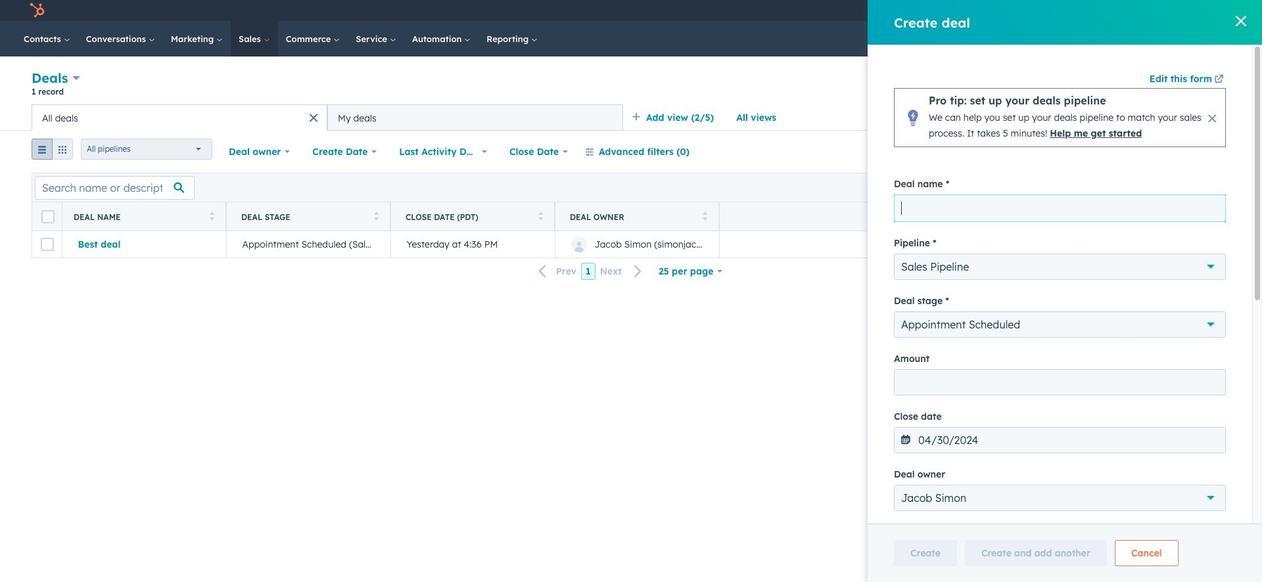 Task type: describe. For each thing, give the bounding box(es) containing it.
2 press to sort. image from the left
[[374, 211, 379, 221]]

4 press to sort. image from the left
[[1214, 211, 1218, 221]]

3 press to sort. element from the left
[[538, 211, 543, 223]]

1 press to sort. element from the left
[[209, 211, 214, 223]]

1 press to sort. image from the left
[[209, 211, 214, 221]]

marketplaces image
[[1069, 6, 1081, 18]]

2 press to sort. element from the left
[[374, 211, 379, 223]]

press to sort. image
[[538, 211, 543, 221]]

4 press to sort. element from the left
[[702, 211, 707, 223]]



Task type: vqa. For each thing, say whether or not it's contained in the screenshot.
PM to the middle
no



Task type: locate. For each thing, give the bounding box(es) containing it.
menu
[[973, 0, 1246, 21]]

press to sort. element
[[209, 211, 214, 223], [374, 211, 379, 223], [538, 211, 543, 223], [702, 211, 707, 223], [1214, 211, 1218, 223]]

Search HubSpot search field
[[1077, 28, 1216, 50]]

Search name or description search field
[[35, 176, 195, 200]]

press to sort. image
[[209, 211, 214, 221], [374, 211, 379, 221], [702, 211, 707, 221], [1214, 211, 1218, 221]]

jacob simon image
[[1168, 5, 1180, 16]]

pagination navigation
[[531, 263, 650, 280]]

group
[[32, 139, 73, 165]]

3 press to sort. image from the left
[[702, 211, 707, 221]]

5 press to sort. element from the left
[[1214, 211, 1218, 223]]

banner
[[32, 68, 1231, 105]]



